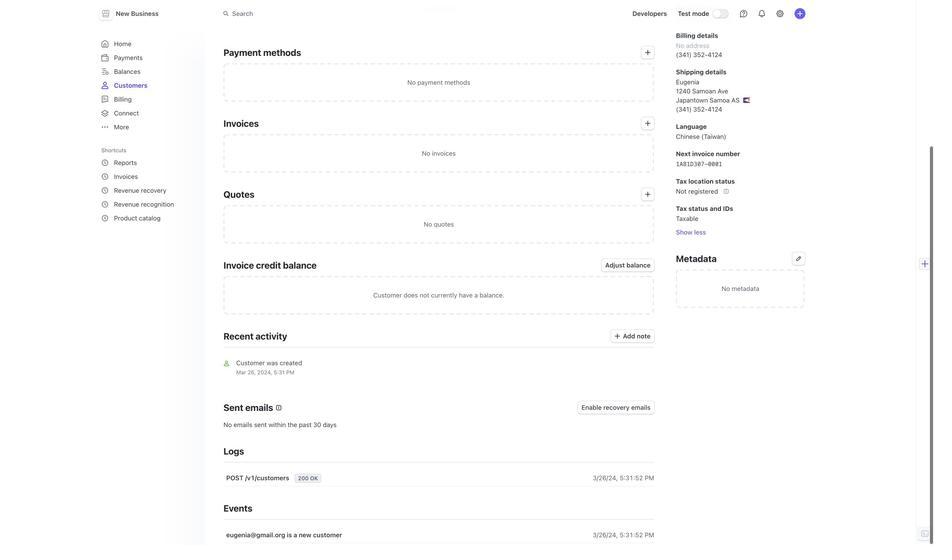 Task type: describe. For each thing, give the bounding box(es) containing it.
help image
[[741, 10, 748, 17]]

as image
[[744, 97, 751, 104]]

notifications image
[[759, 10, 766, 17]]

core navigation links element
[[98, 36, 200, 134]]



Task type: vqa. For each thing, say whether or not it's contained in the screenshot.
and within billing plans subscriptions and emails invoice template quote template customer portal
no



Task type: locate. For each thing, give the bounding box(es) containing it.
1 shortcuts element from the top
[[98, 144, 200, 226]]

None search field
[[218, 5, 474, 22]]

shortcuts element
[[98, 144, 200, 226], [98, 155, 200, 226]]

Test mode checkbox
[[714, 10, 729, 18]]

manage shortcuts image
[[190, 148, 195, 153]]

settings image
[[777, 10, 784, 17]]

2 shortcuts element from the top
[[98, 155, 200, 226]]

Search text field
[[218, 5, 474, 22]]



